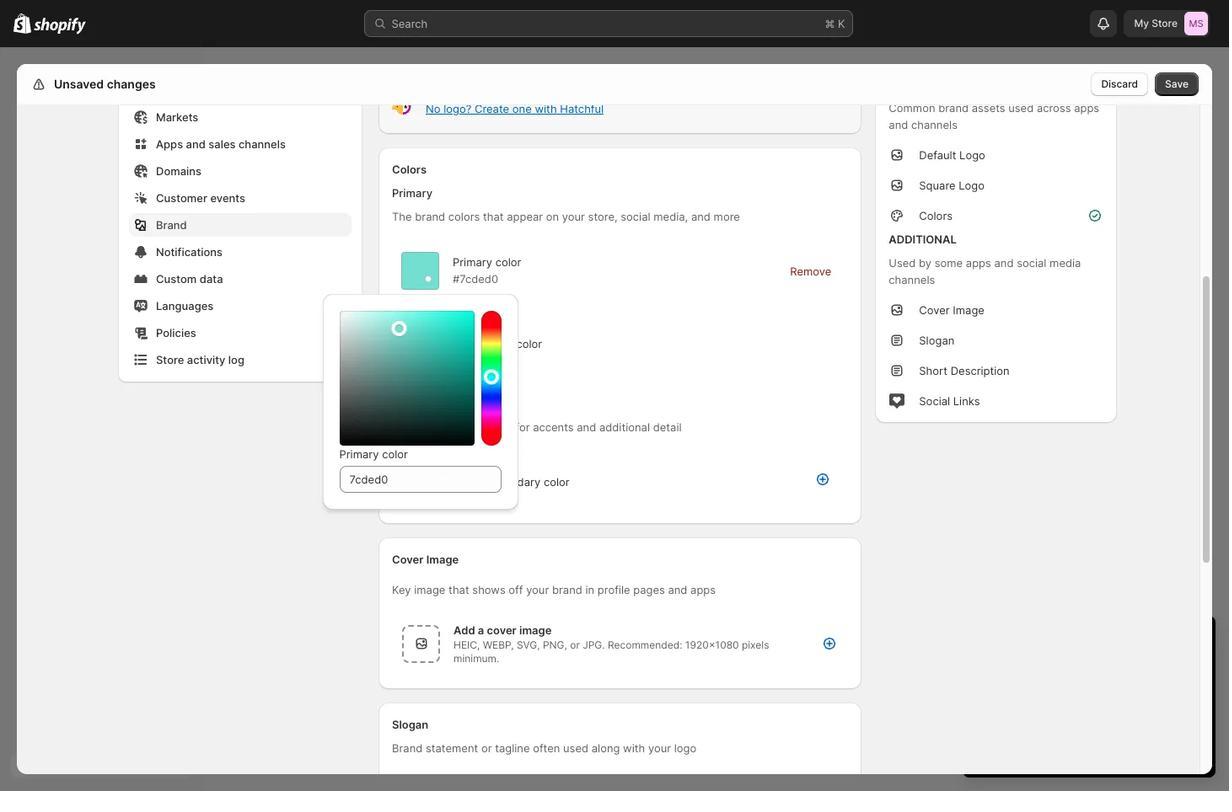 Task type: vqa. For each thing, say whether or not it's contained in the screenshot.
text box
no



Task type: describe. For each thing, give the bounding box(es) containing it.
shows
[[473, 584, 506, 597]]

0 vertical spatial social
[[621, 210, 651, 223]]

on
[[546, 210, 559, 223]]

recommended:
[[608, 639, 683, 652]]

assets
[[972, 101, 1006, 115]]

statement
[[426, 742, 478, 756]]

my store image
[[1185, 12, 1208, 35]]

color for primary color
[[382, 448, 408, 461]]

brand link
[[129, 213, 352, 237]]

store activity log
[[156, 353, 245, 367]]

supporting colors used for accents and additional detail
[[392, 421, 682, 434]]

social
[[919, 395, 950, 408]]

contrasting color #ffffff
[[453, 337, 542, 368]]

your right on
[[562, 210, 585, 223]]

⌘
[[825, 17, 835, 30]]

social inside used by some apps and social media channels
[[1017, 256, 1047, 270]]

detail
[[653, 421, 682, 434]]

store
[[1027, 713, 1054, 726]]

domains link
[[129, 159, 352, 183]]

#ffffff
[[453, 354, 483, 368]]

and inside the 'to customize your online store and add bonus features'
[[1057, 713, 1076, 726]]

hatchful
[[560, 102, 604, 115]]

no logo? create one with hatchful image
[[392, 96, 412, 116]]

1 horizontal spatial shopify image
[[34, 17, 86, 34]]

common
[[889, 101, 936, 115]]

0 vertical spatial colors
[[448, 210, 480, 223]]

square logo
[[919, 179, 985, 192]]

logo for default logo
[[960, 148, 986, 162]]

supporting
[[392, 421, 450, 434]]

Primary color text field
[[339, 466, 501, 493]]

custom
[[156, 272, 197, 286]]

the
[[392, 210, 412, 223]]

logo
[[674, 742, 697, 756]]

data
[[200, 272, 223, 286]]

unsaved changes
[[54, 77, 156, 91]]

more
[[714, 210, 740, 223]]

policies
[[156, 326, 196, 340]]

1 horizontal spatial store
[[1152, 17, 1178, 30]]

and inside used by some apps and social media channels
[[995, 256, 1014, 270]]

primary for primary color
[[339, 448, 379, 461]]

features
[[1137, 713, 1180, 726]]

jpg.
[[583, 639, 605, 652]]

secondary
[[392, 397, 449, 411]]

store activity log link
[[129, 348, 352, 372]]

minimum.
[[454, 653, 499, 665]]

apps inside common brand assets used across apps and channels
[[1074, 101, 1100, 115]]

2 vertical spatial used
[[563, 742, 589, 756]]

add for add a secondary color
[[453, 475, 474, 489]]

links
[[954, 395, 980, 408]]

additional
[[889, 233, 957, 246]]

add
[[1079, 713, 1099, 726]]

additional
[[599, 421, 650, 434]]

key image that shows off your brand in profile pages and apps
[[392, 584, 716, 597]]

create
[[475, 102, 509, 115]]

0 horizontal spatial shopify image
[[13, 13, 31, 34]]

0 horizontal spatial that
[[449, 584, 469, 597]]

1 vertical spatial image
[[426, 553, 459, 567]]

your inside the 'to customize your online store and add bonus features'
[[1172, 696, 1195, 709]]

0 horizontal spatial colors
[[392, 163, 427, 176]]

and left more on the top of page
[[691, 210, 711, 223]]

custom data link
[[129, 267, 352, 291]]

off
[[509, 584, 523, 597]]

used by some apps and social media channels
[[889, 256, 1081, 287]]

a for secondary
[[477, 475, 483, 489]]

my
[[1135, 17, 1149, 30]]

notifications link
[[129, 240, 352, 264]]

1 horizontal spatial cover
[[919, 304, 950, 317]]

description
[[951, 364, 1010, 378]]

cover
[[487, 624, 517, 638]]

apps and sales channels link
[[129, 132, 352, 156]]

1 vertical spatial channels
[[239, 137, 286, 151]]

apps
[[156, 137, 183, 151]]

customer
[[156, 191, 207, 205]]

square
[[919, 179, 956, 192]]

brand for common
[[939, 101, 969, 115]]

image inside add a cover image heic, webp, svg, png, or jpg. recommended: 1920×1080 pixels minimum.
[[519, 624, 552, 638]]

the brand colors that appear on your store, social media, and more
[[392, 210, 740, 223]]

short
[[919, 364, 948, 378]]

logo for square logo
[[959, 179, 985, 192]]

1 vertical spatial or
[[481, 742, 492, 756]]

svg,
[[517, 639, 540, 652]]

png,
[[543, 639, 567, 652]]

customer events
[[156, 191, 245, 205]]

add for add a cover image heic, webp, svg, png, or jpg. recommended: 1920×1080 pixels minimum.
[[454, 624, 475, 638]]

media
[[1050, 256, 1081, 270]]

#7cded0
[[453, 272, 498, 286]]

short description
[[919, 364, 1010, 378]]

settings dialog
[[17, 0, 1213, 792]]

some
[[935, 256, 963, 270]]

sales
[[209, 137, 236, 151]]

to customize your online store and add bonus features
[[993, 696, 1195, 726]]

your right off
[[526, 584, 549, 597]]

settings
[[51, 77, 98, 91]]

log
[[228, 353, 245, 367]]

online
[[993, 713, 1024, 726]]

domains
[[156, 164, 202, 178]]

2 vertical spatial brand
[[552, 584, 583, 597]]

color right "secondary"
[[544, 475, 570, 489]]

0 vertical spatial image
[[414, 584, 446, 597]]

media,
[[654, 210, 688, 223]]

logo?
[[444, 102, 472, 115]]

no logo? create one with hatchful link
[[426, 102, 604, 115]]

no
[[426, 102, 441, 115]]

used inside common brand assets used across apps and channels
[[1009, 101, 1034, 115]]

1 horizontal spatial image
[[953, 304, 985, 317]]

changes
[[107, 77, 156, 91]]



Task type: locate. For each thing, give the bounding box(es) containing it.
1920×1080
[[685, 639, 739, 652]]

unsaved
[[54, 77, 104, 91]]

0 horizontal spatial primary
[[339, 448, 379, 461]]

cover image up key
[[392, 553, 459, 567]]

color for primary color #7cded0
[[496, 256, 522, 269]]

0 horizontal spatial brand
[[415, 210, 445, 223]]

0 horizontal spatial image
[[426, 553, 459, 567]]

add inside add a cover image heic, webp, svg, png, or jpg. recommended: 1920×1080 pixels minimum.
[[454, 624, 475, 638]]

1 vertical spatial cover image
[[392, 553, 459, 567]]

brand left in
[[552, 584, 583, 597]]

brand for brand statement or tagline often used along with your logo
[[392, 742, 423, 756]]

color right contrasting at the top of page
[[517, 337, 542, 351]]

0 horizontal spatial used
[[487, 421, 513, 434]]

with right one at the top
[[535, 102, 557, 115]]

1 vertical spatial brand
[[415, 210, 445, 223]]

one
[[513, 102, 532, 115]]

a left "secondary"
[[477, 475, 483, 489]]

apps right some
[[966, 256, 992, 270]]

image down primary color text box
[[426, 553, 459, 567]]

0 vertical spatial brand
[[156, 218, 187, 232]]

store down the policies
[[156, 353, 184, 367]]

apps right 'across'
[[1074, 101, 1100, 115]]

dialog
[[1219, 64, 1229, 775]]

and
[[889, 118, 908, 132], [186, 137, 206, 151], [691, 210, 711, 223], [995, 256, 1014, 270], [577, 421, 596, 434], [668, 584, 688, 597], [1057, 713, 1076, 726]]

color for contrasting color #ffffff
[[517, 337, 542, 351]]

1 vertical spatial colors
[[919, 209, 953, 223]]

save
[[1165, 78, 1189, 90]]

3 days left in your trial element
[[963, 660, 1216, 778]]

0 horizontal spatial slogan
[[392, 718, 429, 732]]

save button
[[1155, 73, 1199, 96]]

brand statement or tagline often used along with your logo
[[392, 742, 697, 756]]

0 vertical spatial with
[[535, 102, 557, 115]]

1 vertical spatial used
[[487, 421, 513, 434]]

primary up primary color text box
[[339, 448, 379, 461]]

1 horizontal spatial slogan
[[919, 334, 955, 347]]

apps right pages
[[691, 584, 716, 597]]

and down common
[[889, 118, 908, 132]]

color up #7cded0
[[496, 256, 522, 269]]

and right apps
[[186, 137, 206, 151]]

1 horizontal spatial image
[[519, 624, 552, 638]]

primary for primary color #7cded0
[[453, 256, 493, 269]]

2 horizontal spatial apps
[[1074, 101, 1100, 115]]

1 vertical spatial brand
[[392, 742, 423, 756]]

appear
[[507, 210, 543, 223]]

0 horizontal spatial with
[[535, 102, 557, 115]]

0 vertical spatial or
[[570, 639, 580, 652]]

0 horizontal spatial or
[[481, 742, 492, 756]]

bonus
[[1102, 713, 1134, 726]]

and right some
[[995, 256, 1014, 270]]

cover image down some
[[919, 304, 985, 317]]

1 horizontal spatial or
[[570, 639, 580, 652]]

0 vertical spatial add
[[453, 475, 474, 489]]

that left appear
[[483, 210, 504, 223]]

default logo
[[919, 148, 986, 162]]

used
[[889, 256, 916, 270]]

2 vertical spatial channels
[[889, 273, 935, 287]]

0 vertical spatial store
[[1152, 17, 1178, 30]]

your left logo
[[648, 742, 671, 756]]

channels for used
[[889, 273, 935, 287]]

⌘ k
[[825, 17, 845, 30]]

your
[[562, 210, 585, 223], [526, 584, 549, 597], [1172, 696, 1195, 709], [648, 742, 671, 756]]

0 vertical spatial channels
[[912, 118, 958, 132]]

1 horizontal spatial social
[[1017, 256, 1047, 270]]

0 vertical spatial slogan
[[919, 334, 955, 347]]

or left tagline
[[481, 742, 492, 756]]

2 horizontal spatial used
[[1009, 101, 1034, 115]]

or inside add a cover image heic, webp, svg, png, or jpg. recommended: 1920×1080 pixels minimum.
[[570, 639, 580, 652]]

add up "heic,"
[[454, 624, 475, 638]]

brand right the
[[415, 210, 445, 223]]

colors up the
[[392, 163, 427, 176]]

brand left statement
[[392, 742, 423, 756]]

image
[[953, 304, 985, 317], [426, 553, 459, 567]]

1 vertical spatial image
[[519, 624, 552, 638]]

1 vertical spatial colors
[[453, 421, 484, 434]]

along
[[592, 742, 620, 756]]

0 vertical spatial cover
[[919, 304, 950, 317]]

or left jpg.
[[570, 639, 580, 652]]

0 vertical spatial colors
[[392, 163, 427, 176]]

0 horizontal spatial cover
[[392, 553, 424, 567]]

common brand assets used across apps and channels
[[889, 101, 1100, 132]]

0 vertical spatial used
[[1009, 101, 1034, 115]]

and right accents
[[577, 421, 596, 434]]

2 horizontal spatial primary
[[453, 256, 493, 269]]

image down used by some apps and social media channels
[[953, 304, 985, 317]]

primary up #7cded0
[[453, 256, 493, 269]]

0 horizontal spatial image
[[414, 584, 446, 597]]

cover
[[919, 304, 950, 317], [392, 553, 424, 567]]

1 vertical spatial cover
[[392, 553, 424, 567]]

channels for common
[[912, 118, 958, 132]]

a inside add a cover image heic, webp, svg, png, or jpg. recommended: 1920×1080 pixels minimum.
[[478, 624, 484, 638]]

0 vertical spatial cover image
[[919, 304, 985, 317]]

languages
[[156, 299, 214, 313]]

add
[[453, 475, 474, 489], [454, 624, 475, 638]]

color inside contrasting color #ffffff
[[517, 337, 542, 351]]

in
[[586, 584, 595, 597]]

contrasting
[[453, 337, 513, 351]]

cover down by in the right of the page
[[919, 304, 950, 317]]

0 horizontal spatial cover image
[[392, 553, 459, 567]]

primary inside primary color #7cded0
[[453, 256, 493, 269]]

apps inside used by some apps and social media channels
[[966, 256, 992, 270]]

key
[[392, 584, 411, 597]]

0 horizontal spatial store
[[156, 353, 184, 367]]

0 vertical spatial logo
[[960, 148, 986, 162]]

channels inside used by some apps and social media channels
[[889, 273, 935, 287]]

1 vertical spatial with
[[623, 742, 645, 756]]

1 horizontal spatial apps
[[966, 256, 992, 270]]

activity
[[187, 353, 226, 367]]

brand inside common brand assets used across apps and channels
[[939, 101, 969, 115]]

store right my
[[1152, 17, 1178, 30]]

accents
[[533, 421, 574, 434]]

search
[[392, 17, 428, 30]]

brand for brand
[[156, 218, 187, 232]]

store
[[1152, 17, 1178, 30], [156, 353, 184, 367]]

0 horizontal spatial social
[[621, 210, 651, 223]]

my store
[[1135, 17, 1178, 30]]

social
[[621, 210, 651, 223], [1017, 256, 1047, 270]]

or
[[570, 639, 580, 652], [481, 742, 492, 756]]

a for cover
[[478, 624, 484, 638]]

1 vertical spatial logo
[[959, 179, 985, 192]]

notifications
[[156, 245, 223, 259]]

brand
[[939, 101, 969, 115], [415, 210, 445, 223], [552, 584, 583, 597]]

discard
[[1102, 78, 1138, 90]]

channels down used
[[889, 273, 935, 287]]

that left shows
[[449, 584, 469, 597]]

brand down customer
[[156, 218, 187, 232]]

for
[[516, 421, 530, 434]]

used right often
[[563, 742, 589, 756]]

primary for primary
[[392, 186, 433, 200]]

used left for
[[487, 421, 513, 434]]

2 vertical spatial apps
[[691, 584, 716, 597]]

store,
[[588, 210, 618, 223]]

0 vertical spatial primary
[[392, 186, 433, 200]]

social left the media
[[1017, 256, 1047, 270]]

channels down common
[[912, 118, 958, 132]]

pages
[[633, 584, 665, 597]]

to
[[1102, 696, 1113, 709]]

0 horizontal spatial apps
[[691, 584, 716, 597]]

1 vertical spatial social
[[1017, 256, 1047, 270]]

primary up the
[[392, 186, 433, 200]]

primary color #7cded0
[[453, 256, 522, 286]]

change image
[[425, 276, 432, 283]]

slogan up "short"
[[919, 334, 955, 347]]

add left "secondary"
[[453, 475, 474, 489]]

1 horizontal spatial brand
[[552, 584, 583, 597]]

secondary
[[486, 475, 541, 489]]

and left the add at bottom
[[1057, 713, 1076, 726]]

shopify image
[[13, 13, 31, 34], [34, 17, 86, 34]]

slogan up statement
[[392, 718, 429, 732]]

k
[[838, 17, 845, 30]]

brand for the
[[415, 210, 445, 223]]

1 vertical spatial add
[[454, 624, 475, 638]]

languages link
[[129, 294, 352, 318]]

channels down "markets" link
[[239, 137, 286, 151]]

0 horizontal spatial brand
[[156, 218, 187, 232]]

image up svg,
[[519, 624, 552, 638]]

0 vertical spatial brand
[[939, 101, 969, 115]]

0 vertical spatial a
[[477, 475, 483, 489]]

colors right supporting
[[453, 421, 484, 434]]

heic,
[[454, 639, 480, 652]]

a
[[477, 475, 483, 489], [478, 624, 484, 638]]

and right pages
[[668, 584, 688, 597]]

a up "heic,"
[[478, 624, 484, 638]]

customize
[[1116, 696, 1169, 709]]

remove button
[[780, 259, 842, 283]]

with right along
[[623, 742, 645, 756]]

0 vertical spatial that
[[483, 210, 504, 223]]

colors
[[392, 163, 427, 176], [919, 209, 953, 223]]

1 vertical spatial store
[[156, 353, 184, 367]]

used right assets
[[1009, 101, 1034, 115]]

pixels
[[742, 639, 769, 652]]

your up the features
[[1172, 696, 1195, 709]]

channels inside common brand assets used across apps and channels
[[912, 118, 958, 132]]

tagline
[[495, 742, 530, 756]]

1 vertical spatial a
[[478, 624, 484, 638]]

1 horizontal spatial with
[[623, 742, 645, 756]]

primary color
[[339, 448, 408, 461]]

add a cover image heic, webp, svg, png, or jpg. recommended: 1920×1080 pixels minimum.
[[454, 624, 769, 665]]

channels
[[912, 118, 958, 132], [239, 137, 286, 151], [889, 273, 935, 287]]

store inside store activity log link
[[156, 353, 184, 367]]

brand left assets
[[939, 101, 969, 115]]

0 vertical spatial image
[[953, 304, 985, 317]]

discard button
[[1092, 73, 1149, 96]]

2 horizontal spatial brand
[[939, 101, 969, 115]]

color inside primary color #7cded0
[[496, 256, 522, 269]]

events
[[210, 191, 245, 205]]

markets
[[156, 110, 198, 124]]

2 vertical spatial primary
[[339, 448, 379, 461]]

apps
[[1074, 101, 1100, 115], [966, 256, 992, 270], [691, 584, 716, 597]]

often
[[533, 742, 560, 756]]

1 vertical spatial that
[[449, 584, 469, 597]]

1 vertical spatial apps
[[966, 256, 992, 270]]

colors up primary color #7cded0
[[448, 210, 480, 223]]

webp,
[[483, 639, 514, 652]]

logo right square
[[959, 179, 985, 192]]

colors up additional
[[919, 209, 953, 223]]

image
[[414, 584, 446, 597], [519, 624, 552, 638]]

logo right default
[[960, 148, 986, 162]]

1 horizontal spatial cover image
[[919, 304, 985, 317]]

image right key
[[414, 584, 446, 597]]

1 horizontal spatial used
[[563, 742, 589, 756]]

color up primary color text box
[[382, 448, 408, 461]]

social right store,
[[621, 210, 651, 223]]

profile
[[598, 584, 630, 597]]

with
[[535, 102, 557, 115], [623, 742, 645, 756]]

0 vertical spatial apps
[[1074, 101, 1100, 115]]

1 vertical spatial slogan
[[392, 718, 429, 732]]

by
[[919, 256, 932, 270]]

1 horizontal spatial colors
[[919, 209, 953, 223]]

policies link
[[129, 321, 352, 345]]

and inside common brand assets used across apps and channels
[[889, 118, 908, 132]]

1 horizontal spatial brand
[[392, 742, 423, 756]]

cover up key
[[392, 553, 424, 567]]

1 vertical spatial primary
[[453, 256, 493, 269]]

1 horizontal spatial primary
[[392, 186, 433, 200]]

1 horizontal spatial that
[[483, 210, 504, 223]]



